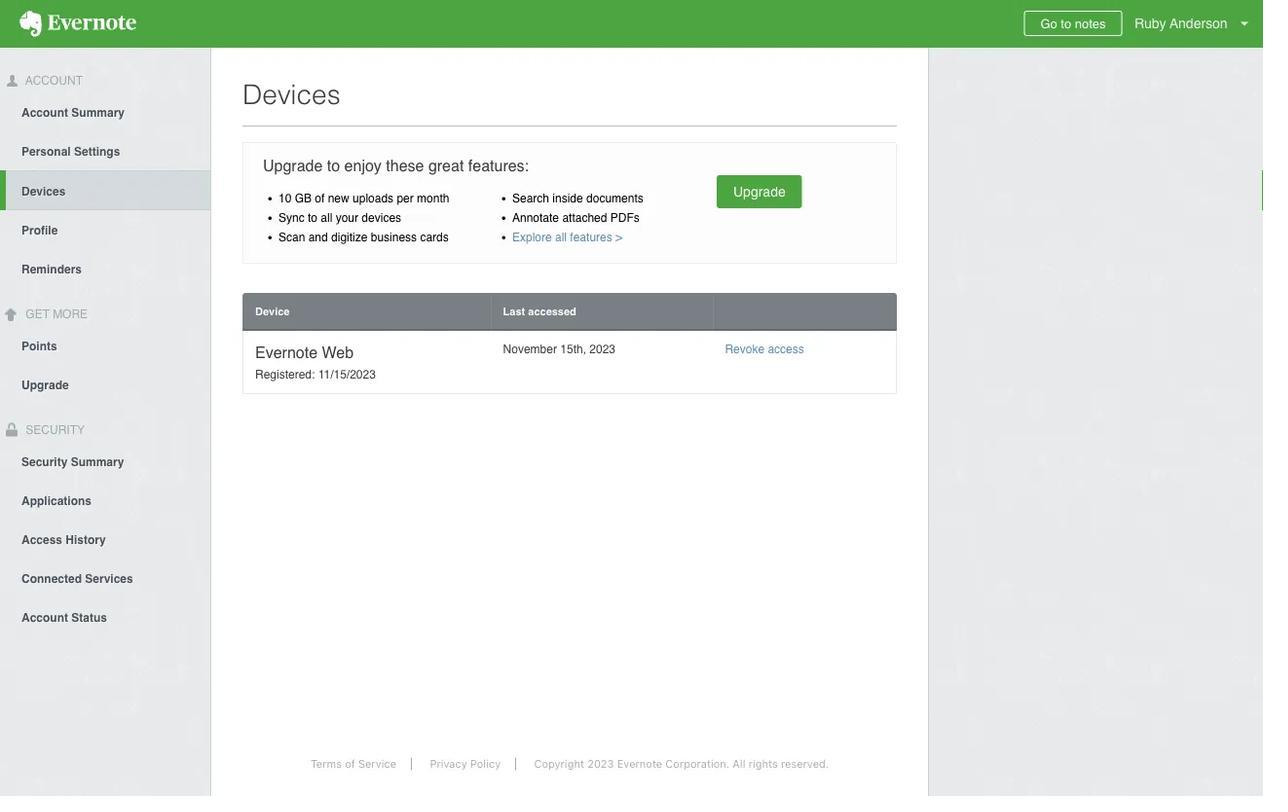Task type: describe. For each thing, give the bounding box(es) containing it.
scan
[[279, 230, 305, 244]]

security summary
[[21, 455, 124, 469]]

evernote inside evernote web registered: 11/15/2023
[[255, 343, 317, 361]]

of inside 10 gb of new uploads per month sync to all your devices scan and digitize business cards
[[315, 191, 325, 205]]

status
[[71, 611, 107, 625]]

gb
[[295, 191, 312, 205]]

corporation.
[[665, 758, 730, 771]]

account status link
[[0, 597, 210, 636]]

privacy
[[430, 758, 467, 771]]

november 15th, 2023
[[503, 343, 615, 356]]

account summary link
[[0, 92, 210, 131]]

terms
[[311, 758, 342, 771]]

1 horizontal spatial devices
[[242, 79, 340, 110]]

digitize
[[331, 230, 368, 244]]

security summary link
[[0, 442, 210, 480]]

features
[[570, 230, 612, 244]]

1 horizontal spatial evernote
[[617, 758, 662, 771]]

points
[[21, 339, 57, 353]]

account status
[[21, 611, 107, 625]]

inside
[[552, 191, 583, 205]]

go to notes link
[[1024, 11, 1122, 36]]

10 gb of new uploads per month sync to all your devices scan and digitize business cards
[[279, 191, 449, 244]]

november
[[503, 343, 557, 356]]

last accessed
[[503, 305, 576, 317]]

get
[[26, 308, 50, 321]]

great
[[428, 157, 464, 175]]

rights
[[748, 758, 778, 771]]

explore
[[512, 230, 552, 244]]

profile
[[21, 224, 58, 237]]

points link
[[0, 326, 210, 365]]

access history link
[[0, 519, 210, 558]]

security for security summary
[[21, 455, 68, 469]]

uploads
[[353, 191, 393, 205]]

access
[[21, 533, 62, 547]]

profile link
[[0, 210, 210, 249]]

notes
[[1075, 16, 1106, 31]]

0 horizontal spatial devices
[[21, 185, 66, 198]]

revoke access link
[[725, 343, 804, 356]]

ruby anderson link
[[1130, 0, 1263, 48]]

web
[[322, 343, 354, 361]]

features:
[[468, 157, 529, 175]]

revoke access
[[725, 343, 804, 356]]

applications
[[21, 494, 92, 508]]

enjoy
[[344, 157, 382, 175]]

evernote web registered: 11/15/2023
[[255, 343, 376, 382]]

privacy policy link
[[415, 758, 516, 771]]

11/15/2023
[[318, 368, 376, 382]]

devices
[[362, 211, 401, 224]]

access
[[768, 343, 804, 356]]

upgrade for top upgrade link
[[733, 184, 786, 200]]

to inside 10 gb of new uploads per month sync to all your devices scan and digitize business cards
[[308, 211, 317, 224]]

reminders
[[21, 263, 82, 276]]

terms of service
[[311, 758, 396, 771]]

summary for security summary
[[71, 455, 124, 469]]

summary for account summary
[[71, 106, 125, 120]]

all
[[733, 758, 745, 771]]

reserved.
[[781, 758, 829, 771]]

last
[[503, 305, 525, 317]]

applications link
[[0, 480, 210, 519]]

devices link
[[6, 170, 210, 210]]

account for account summary
[[21, 106, 68, 120]]

access history
[[21, 533, 106, 547]]

go
[[1040, 16, 1057, 31]]

connected
[[21, 572, 82, 586]]

get more
[[22, 308, 88, 321]]

to for go
[[1061, 16, 1071, 31]]



Task type: locate. For each thing, give the bounding box(es) containing it.
security up the applications
[[21, 455, 68, 469]]

settings
[[74, 145, 120, 159]]

copyright
[[534, 758, 584, 771]]

1 vertical spatial evernote
[[617, 758, 662, 771]]

upgrade to enjoy these great features:
[[263, 157, 529, 175]]

revoke
[[725, 343, 765, 356]]

1 vertical spatial all
[[555, 230, 567, 244]]

documents
[[586, 191, 643, 205]]

service
[[358, 758, 396, 771]]

1 vertical spatial upgrade link
[[0, 365, 210, 404]]

security
[[22, 423, 85, 437], [21, 455, 68, 469]]

privacy policy
[[430, 758, 501, 771]]

explore all features > link
[[512, 230, 622, 244]]

0 vertical spatial to
[[1061, 16, 1071, 31]]

terms of service link
[[296, 758, 412, 771]]

1 vertical spatial account
[[21, 106, 68, 120]]

evernote left 'corporation.'
[[617, 758, 662, 771]]

1 vertical spatial of
[[345, 758, 355, 771]]

1 vertical spatial to
[[327, 157, 340, 175]]

these
[[386, 157, 424, 175]]

account up personal
[[21, 106, 68, 120]]

all right explore
[[555, 230, 567, 244]]

1 horizontal spatial to
[[327, 157, 340, 175]]

anderson
[[1170, 16, 1228, 31]]

all
[[321, 211, 332, 224], [555, 230, 567, 244]]

devices
[[242, 79, 340, 110], [21, 185, 66, 198]]

to up and
[[308, 211, 317, 224]]

to left enjoy
[[327, 157, 340, 175]]

device
[[255, 305, 290, 317]]

your
[[336, 211, 358, 224]]

of right gb
[[315, 191, 325, 205]]

1 vertical spatial upgrade
[[733, 184, 786, 200]]

2 horizontal spatial upgrade
[[733, 184, 786, 200]]

account summary
[[21, 106, 125, 120]]

1 horizontal spatial upgrade
[[263, 157, 323, 175]]

0 horizontal spatial to
[[308, 211, 317, 224]]

0 vertical spatial devices
[[242, 79, 340, 110]]

2023 right the "copyright"
[[587, 758, 614, 771]]

account
[[22, 74, 83, 88], [21, 106, 68, 120], [21, 611, 68, 625]]

search
[[512, 191, 549, 205]]

go to notes
[[1040, 16, 1106, 31]]

of
[[315, 191, 325, 205], [345, 758, 355, 771]]

security up security summary
[[22, 423, 85, 437]]

0 horizontal spatial upgrade link
[[0, 365, 210, 404]]

0 vertical spatial 2023
[[589, 343, 615, 356]]

1 horizontal spatial upgrade link
[[717, 175, 802, 208]]

1 vertical spatial 2023
[[587, 758, 614, 771]]

0 horizontal spatial upgrade
[[21, 378, 69, 392]]

evernote up the registered:
[[255, 343, 317, 361]]

summary up the personal settings link
[[71, 106, 125, 120]]

business
[[371, 230, 417, 244]]

account for account status
[[21, 611, 68, 625]]

new
[[328, 191, 349, 205]]

policy
[[470, 758, 501, 771]]

0 vertical spatial upgrade link
[[717, 175, 802, 208]]

0 vertical spatial security
[[22, 423, 85, 437]]

ruby
[[1134, 16, 1166, 31]]

and
[[308, 230, 328, 244]]

sync
[[279, 211, 304, 224]]

0 horizontal spatial all
[[321, 211, 332, 224]]

>
[[615, 230, 622, 244]]

1 vertical spatial devices
[[21, 185, 66, 198]]

personal
[[21, 145, 71, 159]]

all inside 10 gb of new uploads per month sync to all your devices scan and digitize business cards
[[321, 211, 332, 224]]

accessed
[[528, 305, 576, 317]]

all inside search inside documents annotate attached pdfs explore all features >
[[555, 230, 567, 244]]

all left your
[[321, 211, 332, 224]]

annotate
[[512, 211, 559, 224]]

0 vertical spatial account
[[22, 74, 83, 88]]

of right terms
[[345, 758, 355, 771]]

attached
[[562, 211, 607, 224]]

10
[[279, 191, 292, 205]]

security for security
[[22, 423, 85, 437]]

history
[[66, 533, 106, 547]]

2023
[[589, 343, 615, 356], [587, 758, 614, 771]]

services
[[85, 572, 133, 586]]

0 horizontal spatial evernote
[[255, 343, 317, 361]]

upgrade for upgrade to enjoy these great features:
[[263, 157, 323, 175]]

registered:
[[255, 368, 315, 382]]

0 vertical spatial all
[[321, 211, 332, 224]]

2023 right 15th,
[[589, 343, 615, 356]]

2 vertical spatial upgrade
[[21, 378, 69, 392]]

copyright 2023 evernote corporation. all rights reserved.
[[534, 758, 829, 771]]

2 vertical spatial to
[[308, 211, 317, 224]]

15th,
[[560, 343, 586, 356]]

evernote image
[[0, 11, 156, 37]]

0 vertical spatial upgrade
[[263, 157, 323, 175]]

evernote link
[[0, 0, 156, 48]]

2 vertical spatial account
[[21, 611, 68, 625]]

pdfs
[[610, 211, 640, 224]]

personal settings link
[[0, 131, 210, 170]]

0 vertical spatial evernote
[[255, 343, 317, 361]]

1 vertical spatial summary
[[71, 455, 124, 469]]

to
[[1061, 16, 1071, 31], [327, 157, 340, 175], [308, 211, 317, 224]]

0 vertical spatial of
[[315, 191, 325, 205]]

to right go
[[1061, 16, 1071, 31]]

0 horizontal spatial of
[[315, 191, 325, 205]]

ruby anderson
[[1134, 16, 1228, 31]]

personal settings
[[21, 145, 120, 159]]

account up account summary
[[22, 74, 83, 88]]

evernote
[[255, 343, 317, 361], [617, 758, 662, 771]]

account down connected at the bottom of page
[[21, 611, 68, 625]]

upgrade for upgrade link to the bottom
[[21, 378, 69, 392]]

upgrade
[[263, 157, 323, 175], [733, 184, 786, 200], [21, 378, 69, 392]]

1 horizontal spatial all
[[555, 230, 567, 244]]

0 vertical spatial summary
[[71, 106, 125, 120]]

connected services link
[[0, 558, 210, 597]]

per
[[397, 191, 414, 205]]

2 horizontal spatial to
[[1061, 16, 1071, 31]]

month
[[417, 191, 449, 205]]

account for account
[[22, 74, 83, 88]]

summary up applications link in the left of the page
[[71, 455, 124, 469]]

reminders link
[[0, 249, 210, 288]]

1 horizontal spatial of
[[345, 758, 355, 771]]

more
[[53, 308, 88, 321]]

to for upgrade
[[327, 157, 340, 175]]

cards
[[420, 230, 449, 244]]

search inside documents annotate attached pdfs explore all features >
[[512, 191, 643, 244]]

1 vertical spatial security
[[21, 455, 68, 469]]

connected services
[[21, 572, 133, 586]]



Task type: vqa. For each thing, say whether or not it's contained in the screenshot.
the top Summary
yes



